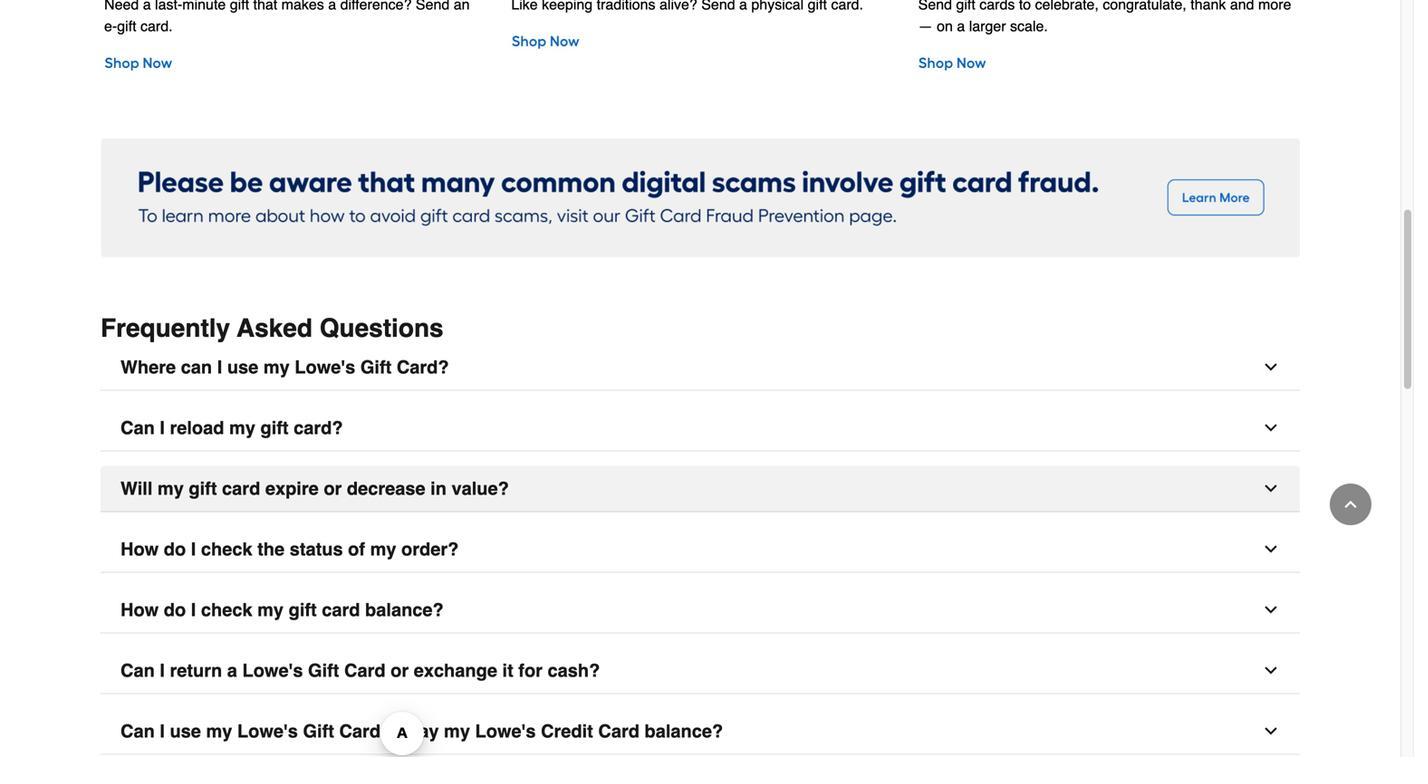 Task type: vqa. For each thing, say whether or not it's contained in the screenshot.
difference?
yes



Task type: locate. For each thing, give the bounding box(es) containing it.
0 vertical spatial check
[[201, 539, 252, 560]]

0 vertical spatial can
[[120, 417, 155, 438]]

1 vertical spatial balance?
[[645, 721, 723, 742]]

gift inside can i return a lowe's gift card or exchange it for cash? button
[[308, 660, 339, 681]]

a right the return
[[227, 660, 237, 681]]

6 chevron down image from the top
[[1262, 722, 1280, 740]]

need
[[104, 0, 139, 13]]

gift left that
[[230, 0, 249, 13]]

an
[[454, 0, 470, 13]]

1 vertical spatial do
[[164, 600, 186, 620]]

a left last-
[[143, 0, 151, 13]]

1 check from the top
[[201, 539, 252, 560]]

order?
[[401, 539, 459, 560]]

gift inside 'where can i use my lowe's gift card?' button
[[360, 357, 392, 378]]

card up the can i use my lowe's gift card to pay my lowe's credit card balance?
[[344, 660, 386, 681]]

use
[[227, 357, 258, 378], [170, 721, 201, 742]]

a inside send gift cards to celebrate, congratulate, thank and more — on a larger scale.
[[957, 18, 965, 34]]

0 horizontal spatial shop now image
[[104, 52, 482, 73]]

1 vertical spatial to
[[386, 721, 403, 742]]

chevron down image
[[1262, 358, 1280, 376], [1262, 419, 1280, 437], [1262, 540, 1280, 558], [1262, 601, 1280, 619], [1262, 662, 1280, 680], [1262, 722, 1280, 740]]

pay
[[408, 721, 439, 742]]

i inside how do i check my gift card balance? button
[[191, 600, 196, 620]]

expire
[[265, 478, 319, 499]]

—
[[918, 18, 933, 34]]

chevron down image inside can i use my lowe's gift card to pay my lowe's credit card balance? button
[[1262, 722, 1280, 740]]

can inside can i use my lowe's gift card to pay my lowe's credit card balance? button
[[120, 721, 155, 742]]

my right "reload"
[[229, 417, 255, 438]]

0 vertical spatial do
[[164, 539, 186, 560]]

1 horizontal spatial balance?
[[645, 721, 723, 742]]

1 vertical spatial card
[[322, 600, 360, 620]]

1 how from the top
[[120, 539, 159, 560]]

many digital scams involve gift card fraud. visit our gift card fraud page to learn more. image
[[101, 139, 1300, 258]]

larger
[[969, 18, 1006, 34]]

1 vertical spatial can
[[120, 660, 155, 681]]

1 vertical spatial use
[[170, 721, 201, 742]]

will my gift card expire or decrease in value? button
[[101, 466, 1300, 512]]

1 send from the left
[[416, 0, 450, 13]]

shop now image
[[511, 30, 889, 52], [104, 52, 482, 73], [918, 52, 1296, 73]]

card down of
[[322, 600, 360, 620]]

1 do from the top
[[164, 539, 186, 560]]

credit
[[541, 721, 593, 742]]

to inside button
[[386, 721, 403, 742]]

how inside how do i check the status of my order? button
[[120, 539, 159, 560]]

card?
[[397, 357, 449, 378]]

0 vertical spatial how
[[120, 539, 159, 560]]

gift up larger at right top
[[956, 0, 976, 13]]

use down the return
[[170, 721, 201, 742]]

card
[[344, 660, 386, 681], [339, 721, 381, 742], [598, 721, 640, 742]]

to
[[1019, 0, 1031, 13], [386, 721, 403, 742]]

send inside send gift cards to celebrate, congratulate, thank and more — on a larger scale.
[[918, 0, 952, 13]]

card for or
[[344, 660, 386, 681]]

send up on
[[918, 0, 952, 13]]

or left 'exchange'
[[391, 660, 409, 681]]

chevron down image inside how do i check my gift card balance? button
[[1262, 601, 1280, 619]]

2 can from the top
[[120, 660, 155, 681]]

scale.
[[1010, 18, 1048, 34]]

gift down how do i check the status of my order?
[[289, 600, 317, 620]]

gift
[[230, 0, 249, 13], [956, 0, 976, 13], [117, 18, 136, 34], [260, 417, 289, 438], [189, 478, 217, 499], [289, 600, 317, 620]]

send inside need a last-minute gift that makes a difference? send an e-gift card.
[[416, 0, 450, 13]]

card?
[[294, 417, 343, 438]]

1 horizontal spatial to
[[1019, 0, 1031, 13]]

gift down how do i check my gift card balance?
[[308, 660, 339, 681]]

chevron down image inside can i return a lowe's gift card or exchange it for cash? button
[[1262, 662, 1280, 680]]

lowe's
[[295, 357, 355, 378], [242, 660, 303, 681], [237, 721, 298, 742], [475, 721, 536, 742]]

do
[[164, 539, 186, 560], [164, 600, 186, 620]]

2 send from the left
[[918, 0, 952, 13]]

it
[[502, 660, 513, 681]]

check up the return
[[201, 600, 252, 620]]

balance? down order?
[[365, 600, 444, 620]]

3 can from the top
[[120, 721, 155, 742]]

how inside how do i check my gift card balance? button
[[120, 600, 159, 620]]

a
[[143, 0, 151, 13], [328, 0, 336, 13], [957, 18, 965, 34], [227, 660, 237, 681]]

how do i check the status of my order?
[[120, 539, 459, 560]]

my
[[263, 357, 290, 378], [229, 417, 255, 438], [158, 478, 184, 499], [370, 539, 396, 560], [257, 600, 284, 620], [206, 721, 232, 742], [444, 721, 470, 742]]

cash?
[[548, 660, 600, 681]]

chevron down image inside can i reload my gift card? button
[[1262, 419, 1280, 437]]

where
[[120, 357, 176, 378]]

check
[[201, 539, 252, 560], [201, 600, 252, 620]]

1 vertical spatial check
[[201, 600, 252, 620]]

can i use my lowe's gift card to pay my lowe's credit card balance? button
[[101, 709, 1300, 755]]

to inside send gift cards to celebrate, congratulate, thank and more — on a larger scale.
[[1019, 0, 1031, 13]]

makes
[[281, 0, 324, 13]]

2 vertical spatial can
[[120, 721, 155, 742]]

0 vertical spatial gift
[[360, 357, 392, 378]]

0 horizontal spatial card
[[222, 478, 260, 499]]

0 vertical spatial or
[[324, 478, 342, 499]]

4 chevron down image from the top
[[1262, 601, 1280, 619]]

need a last-minute gift that makes a difference? send an e-gift card.
[[104, 0, 470, 34]]

card
[[222, 478, 260, 499], [322, 600, 360, 620]]

2 vertical spatial gift
[[303, 721, 334, 742]]

the
[[257, 539, 285, 560]]

i inside can i use my lowe's gift card to pay my lowe's credit card balance? button
[[160, 721, 165, 742]]

1 chevron down image from the top
[[1262, 358, 1280, 376]]

a right makes
[[328, 0, 336, 13]]

0 vertical spatial to
[[1019, 0, 1031, 13]]

can inside can i reload my gift card? button
[[120, 417, 155, 438]]

my right pay
[[444, 721, 470, 742]]

card left expire
[[222, 478, 260, 499]]

i
[[217, 357, 222, 378], [160, 417, 165, 438], [191, 539, 196, 560], [191, 600, 196, 620], [160, 660, 165, 681], [160, 721, 165, 742]]

1 horizontal spatial card
[[322, 600, 360, 620]]

or
[[324, 478, 342, 499], [391, 660, 409, 681]]

0 vertical spatial card
[[222, 478, 260, 499]]

check for my
[[201, 600, 252, 620]]

gift
[[360, 357, 392, 378], [308, 660, 339, 681], [303, 721, 334, 742]]

where can i use my lowe's gift card?
[[120, 357, 449, 378]]

gift down the questions
[[360, 357, 392, 378]]

0 horizontal spatial balance?
[[365, 600, 444, 620]]

celebrate,
[[1035, 0, 1099, 13]]

gift left card?
[[260, 417, 289, 438]]

do for how do i check the status of my order?
[[164, 539, 186, 560]]

card right credit
[[598, 721, 640, 742]]

2 check from the top
[[201, 600, 252, 620]]

my right the will
[[158, 478, 184, 499]]

send left an
[[416, 0, 450, 13]]

minute
[[182, 0, 226, 13]]

or right expire
[[324, 478, 342, 499]]

2 chevron down image from the top
[[1262, 419, 1280, 437]]

chevron down image inside 'where can i use my lowe's gift card?' button
[[1262, 358, 1280, 376]]

check left the in the bottom left of the page
[[201, 539, 252, 560]]

2 do from the top
[[164, 600, 186, 620]]

0 horizontal spatial use
[[170, 721, 201, 742]]

can inside can i return a lowe's gift card or exchange it for cash? button
[[120, 660, 155, 681]]

how
[[120, 539, 159, 560], [120, 600, 159, 620]]

0 horizontal spatial or
[[324, 478, 342, 499]]

can for can i reload my gift card?
[[120, 417, 155, 438]]

gift down "reload"
[[189, 478, 217, 499]]

card down 'can i return a lowe's gift card or exchange it for cash?'
[[339, 721, 381, 742]]

to left pay
[[386, 721, 403, 742]]

my down the in the bottom left of the page
[[257, 600, 284, 620]]

0 horizontal spatial to
[[386, 721, 403, 742]]

1 vertical spatial or
[[391, 660, 409, 681]]

i inside can i return a lowe's gift card or exchange it for cash? button
[[160, 660, 165, 681]]

gift for to
[[303, 721, 334, 742]]

0 vertical spatial balance?
[[365, 600, 444, 620]]

e-
[[104, 18, 117, 34]]

send
[[416, 0, 450, 13], [918, 0, 952, 13]]

gift down 'can i return a lowe's gift card or exchange it for cash?'
[[303, 721, 334, 742]]

congratulate,
[[1103, 0, 1187, 13]]

chevron down image inside how do i check the status of my order? button
[[1262, 540, 1280, 558]]

i inside 'where can i use my lowe's gift card?' button
[[217, 357, 222, 378]]

to up scale.
[[1019, 0, 1031, 13]]

1 horizontal spatial or
[[391, 660, 409, 681]]

of
[[348, 539, 365, 560]]

1 can from the top
[[120, 417, 155, 438]]

gift for or
[[308, 660, 339, 681]]

1 horizontal spatial send
[[918, 0, 952, 13]]

1 horizontal spatial use
[[227, 357, 258, 378]]

0 horizontal spatial send
[[416, 0, 450, 13]]

a right on
[[957, 18, 965, 34]]

chevron down image for where can i use my lowe's gift card?
[[1262, 358, 1280, 376]]

5 chevron down image from the top
[[1262, 662, 1280, 680]]

thank
[[1191, 0, 1226, 13]]

asked
[[237, 314, 312, 343]]

2 horizontal spatial shop now image
[[918, 52, 1296, 73]]

a inside can i return a lowe's gift card or exchange it for cash? button
[[227, 660, 237, 681]]

1 vertical spatial how
[[120, 600, 159, 620]]

chevron up image
[[1342, 496, 1360, 514]]

2 how from the top
[[120, 600, 159, 620]]

use right can
[[227, 357, 258, 378]]

reload
[[170, 417, 224, 438]]

card for to
[[339, 721, 381, 742]]

can
[[120, 417, 155, 438], [120, 660, 155, 681], [120, 721, 155, 742]]

gift inside send gift cards to celebrate, congratulate, thank and more — on a larger scale.
[[956, 0, 976, 13]]

my down the asked
[[263, 357, 290, 378]]

1 vertical spatial gift
[[308, 660, 339, 681]]

gift inside can i use my lowe's gift card to pay my lowe's credit card balance? button
[[303, 721, 334, 742]]

balance? down can i return a lowe's gift card or exchange it for cash? button
[[645, 721, 723, 742]]

3 chevron down image from the top
[[1262, 540, 1280, 558]]

balance?
[[365, 600, 444, 620], [645, 721, 723, 742]]



Task type: describe. For each thing, give the bounding box(es) containing it.
gift down need
[[117, 18, 136, 34]]

shop now image for need a last-minute gift that makes a difference? send an e-gift card.
[[104, 52, 482, 73]]

balance? inside button
[[645, 721, 723, 742]]

my down the return
[[206, 721, 232, 742]]

i inside how do i check the status of my order? button
[[191, 539, 196, 560]]

status
[[290, 539, 343, 560]]

how do i check my gift card balance?
[[120, 600, 444, 620]]

and
[[1230, 0, 1254, 13]]

difference?
[[340, 0, 412, 13]]

chevron down image for can i use my lowe's gift card to pay my lowe's credit card balance?
[[1262, 722, 1280, 740]]

chevron down image
[[1262, 480, 1280, 498]]

can i reload my gift card? button
[[101, 405, 1300, 451]]

how do i check the status of my order? button
[[101, 527, 1300, 573]]

card inside button
[[222, 478, 260, 499]]

i inside can i reload my gift card? button
[[160, 417, 165, 438]]

can
[[181, 357, 212, 378]]

will my gift card expire or decrease in value?
[[120, 478, 509, 499]]

chevron down image for can i return a lowe's gift card or exchange it for cash?
[[1262, 662, 1280, 680]]

frequently
[[101, 314, 230, 343]]

how for how do i check my gift card balance?
[[120, 600, 159, 620]]

can i reload my gift card?
[[120, 417, 343, 438]]

decrease
[[347, 478, 425, 499]]

that
[[253, 0, 277, 13]]

in
[[430, 478, 447, 499]]

last-
[[155, 0, 182, 13]]

check for the
[[201, 539, 252, 560]]

chevron down image for how do i check my gift card balance?
[[1262, 601, 1280, 619]]

do for how do i check my gift card balance?
[[164, 600, 186, 620]]

will
[[120, 478, 153, 499]]

can i return a lowe's gift card or exchange it for cash?
[[120, 660, 600, 681]]

chevron down image for can i reload my gift card?
[[1262, 419, 1280, 437]]

value?
[[452, 478, 509, 499]]

return
[[170, 660, 222, 681]]

scroll to top element
[[1330, 484, 1372, 525]]

0 vertical spatial use
[[227, 357, 258, 378]]

can for can i use my lowe's gift card to pay my lowe's credit card balance?
[[120, 721, 155, 742]]

shop now image for send gift cards to celebrate, congratulate, thank and more — on a larger scale.
[[918, 52, 1296, 73]]

card inside button
[[322, 600, 360, 620]]

my right of
[[370, 539, 396, 560]]

balance? inside button
[[365, 600, 444, 620]]

exchange
[[414, 660, 497, 681]]

card.
[[140, 18, 173, 34]]

frequently asked questions
[[101, 314, 444, 343]]

on
[[937, 18, 953, 34]]

for
[[518, 660, 543, 681]]

1 horizontal spatial shop now image
[[511, 30, 889, 52]]

how do i check my gift card balance? button
[[101, 587, 1300, 634]]

how for how do i check the status of my order?
[[120, 539, 159, 560]]

can for can i return a lowe's gift card or exchange it for cash?
[[120, 660, 155, 681]]

chevron down image for how do i check the status of my order?
[[1262, 540, 1280, 558]]

more
[[1258, 0, 1291, 13]]

can i return a lowe's gift card or exchange it for cash? button
[[101, 648, 1300, 694]]

where can i use my lowe's gift card? button
[[101, 345, 1300, 391]]

can i use my lowe's gift card to pay my lowe's credit card balance?
[[120, 721, 723, 742]]

send gift cards to celebrate, congratulate, thank and more — on a larger scale.
[[918, 0, 1291, 34]]

questions
[[320, 314, 444, 343]]

gift inside button
[[289, 600, 317, 620]]

cards
[[980, 0, 1015, 13]]



